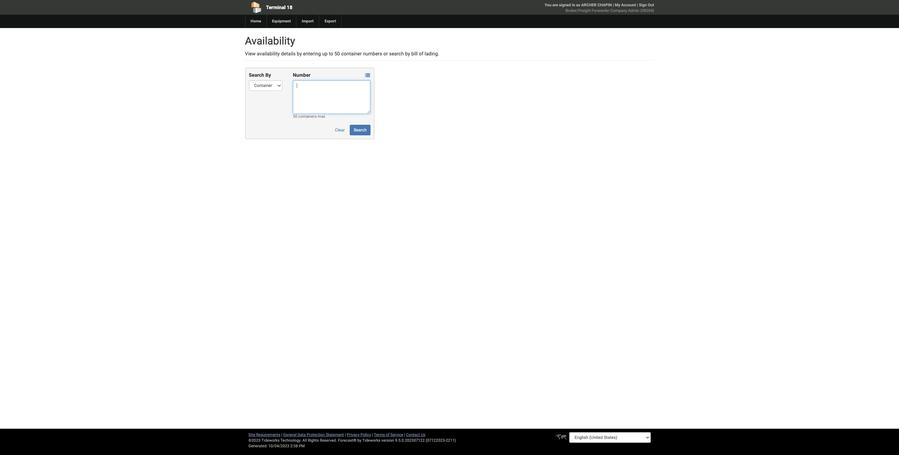 Task type: locate. For each thing, give the bounding box(es) containing it.
by right details
[[297, 51, 302, 57]]

search
[[249, 72, 264, 78], [354, 128, 367, 133]]

archer
[[581, 3, 596, 7]]

by
[[297, 51, 302, 57], [405, 51, 410, 57], [357, 439, 361, 444]]

containers
[[298, 114, 317, 119]]

of right bill
[[419, 51, 423, 57]]

1 vertical spatial of
[[386, 433, 390, 438]]

search left by
[[249, 72, 264, 78]]

0 horizontal spatial of
[[386, 433, 390, 438]]

search by
[[249, 72, 271, 78]]

1 horizontal spatial search
[[354, 128, 367, 133]]

1 horizontal spatial 50
[[334, 51, 340, 57]]

| up tideworks
[[372, 433, 373, 438]]

view availability details by entering up to 50 container numbers or search by bill of lading.
[[245, 51, 439, 57]]

0 horizontal spatial by
[[297, 51, 302, 57]]

50 left 'containers'
[[293, 114, 297, 119]]

search inside button
[[354, 128, 367, 133]]

50 right "to"
[[334, 51, 340, 57]]

9.5.0.202307122
[[395, 439, 425, 444]]

search
[[389, 51, 404, 57]]

general
[[283, 433, 297, 438]]

0 horizontal spatial search
[[249, 72, 264, 78]]

equipment link
[[266, 15, 296, 28]]

by left bill
[[405, 51, 410, 57]]

1 vertical spatial search
[[354, 128, 367, 133]]

chapin
[[597, 3, 612, 7]]

0 horizontal spatial 50
[[293, 114, 297, 119]]

are
[[552, 3, 558, 7]]

0 vertical spatial search
[[249, 72, 264, 78]]

50
[[334, 51, 340, 57], [293, 114, 297, 119]]

terminal 18
[[266, 5, 292, 10]]

clear
[[335, 128, 345, 133]]

export link
[[319, 15, 341, 28]]

of inside site requirements | general data protection statement | privacy policy | terms of service | contact us ©2023 tideworks technology. all rights reserved. forecast® by tideworks version 9.5.0.202307122 (07122023-2211) generated: 10/04/2023 2:58 pm
[[386, 433, 390, 438]]

availability
[[245, 35, 295, 47]]

all
[[302, 439, 307, 444]]

by down the privacy policy link
[[357, 439, 361, 444]]

contact us link
[[406, 433, 425, 438]]

max
[[318, 114, 325, 119]]

1 horizontal spatial of
[[419, 51, 423, 57]]

lading.
[[425, 51, 439, 57]]

export
[[325, 19, 336, 24]]

sign out link
[[639, 3, 654, 7]]

availability
[[257, 51, 280, 57]]

data
[[298, 433, 306, 438]]

0 vertical spatial 50
[[334, 51, 340, 57]]

search right the clear button
[[354, 128, 367, 133]]

site
[[248, 433, 255, 438]]

import link
[[296, 15, 319, 28]]

|
[[613, 3, 614, 7], [637, 3, 638, 7], [281, 433, 282, 438], [345, 433, 346, 438], [372, 433, 373, 438], [404, 433, 405, 438]]

1 vertical spatial 50
[[293, 114, 297, 119]]

signed
[[559, 3, 571, 7]]

©2023 tideworks
[[248, 439, 280, 444]]

terminal 18 link
[[245, 0, 409, 15]]

10/04/2023
[[268, 445, 289, 449]]

my account link
[[615, 3, 636, 7]]

terms
[[374, 433, 385, 438]]

of up version
[[386, 433, 390, 438]]

you are signed in as archer chapin | my account | sign out broker/freight forwarder company admin (58204)
[[545, 3, 654, 13]]

| left sign
[[637, 3, 638, 7]]

of
[[419, 51, 423, 57], [386, 433, 390, 438]]

policy
[[361, 433, 371, 438]]

bill
[[411, 51, 418, 57]]

terminal
[[266, 5, 286, 10]]

1 horizontal spatial by
[[357, 439, 361, 444]]



Task type: describe. For each thing, give the bounding box(es) containing it.
search button
[[350, 125, 370, 136]]

as
[[576, 3, 580, 7]]

import
[[302, 19, 314, 24]]

service
[[390, 433, 403, 438]]

version
[[381, 439, 394, 444]]

show list image
[[365, 73, 370, 78]]

view
[[245, 51, 256, 57]]

numbers
[[363, 51, 382, 57]]

reserved.
[[320, 439, 337, 444]]

requirements
[[256, 433, 280, 438]]

up
[[322, 51, 328, 57]]

2 horizontal spatial by
[[405, 51, 410, 57]]

account
[[621, 3, 636, 7]]

company
[[610, 8, 627, 13]]

equipment
[[272, 19, 291, 24]]

terms of service link
[[374, 433, 403, 438]]

home link
[[245, 15, 266, 28]]

number
[[293, 72, 311, 78]]

out
[[648, 3, 654, 7]]

statement
[[326, 433, 344, 438]]

technology.
[[280, 439, 301, 444]]

details
[[281, 51, 296, 57]]

container
[[341, 51, 362, 57]]

general data protection statement link
[[283, 433, 344, 438]]

protection
[[307, 433, 325, 438]]

| up 9.5.0.202307122
[[404, 433, 405, 438]]

contact
[[406, 433, 420, 438]]

or
[[383, 51, 388, 57]]

2:58
[[290, 445, 298, 449]]

(58204)
[[640, 8, 654, 13]]

forwarder
[[592, 8, 609, 13]]

sign
[[639, 3, 647, 7]]

Number text field
[[293, 80, 370, 114]]

you
[[545, 3, 551, 7]]

| up "forecast®"
[[345, 433, 346, 438]]

entering
[[303, 51, 321, 57]]

search for search
[[354, 128, 367, 133]]

privacy
[[347, 433, 360, 438]]

privacy policy link
[[347, 433, 371, 438]]

my
[[615, 3, 620, 7]]

by
[[265, 72, 271, 78]]

generated:
[[248, 445, 267, 449]]

in
[[572, 3, 575, 7]]

by inside site requirements | general data protection statement | privacy policy | terms of service | contact us ©2023 tideworks technology. all rights reserved. forecast® by tideworks version 9.5.0.202307122 (07122023-2211) generated: 10/04/2023 2:58 pm
[[357, 439, 361, 444]]

site requirements | general data protection statement | privacy policy | terms of service | contact us ©2023 tideworks technology. all rights reserved. forecast® by tideworks version 9.5.0.202307122 (07122023-2211) generated: 10/04/2023 2:58 pm
[[248, 433, 456, 449]]

rights
[[308, 439, 319, 444]]

forecast®
[[338, 439, 356, 444]]

18
[[287, 5, 292, 10]]

home
[[251, 19, 261, 24]]

50 containers max
[[293, 114, 325, 119]]

| left my
[[613, 3, 614, 7]]

admin
[[628, 8, 639, 13]]

0 vertical spatial of
[[419, 51, 423, 57]]

| left general
[[281, 433, 282, 438]]

us
[[421, 433, 425, 438]]

site requirements link
[[248, 433, 280, 438]]

search for search by
[[249, 72, 264, 78]]

clear button
[[331, 125, 349, 136]]

(07122023-
[[426, 439, 446, 444]]

2211)
[[446, 439, 456, 444]]

pm
[[299, 445, 305, 449]]

to
[[329, 51, 333, 57]]

broker/freight
[[566, 8, 591, 13]]

tideworks
[[362, 439, 380, 444]]



Task type: vqa. For each thing, say whether or not it's contained in the screenshot.
second the from right
no



